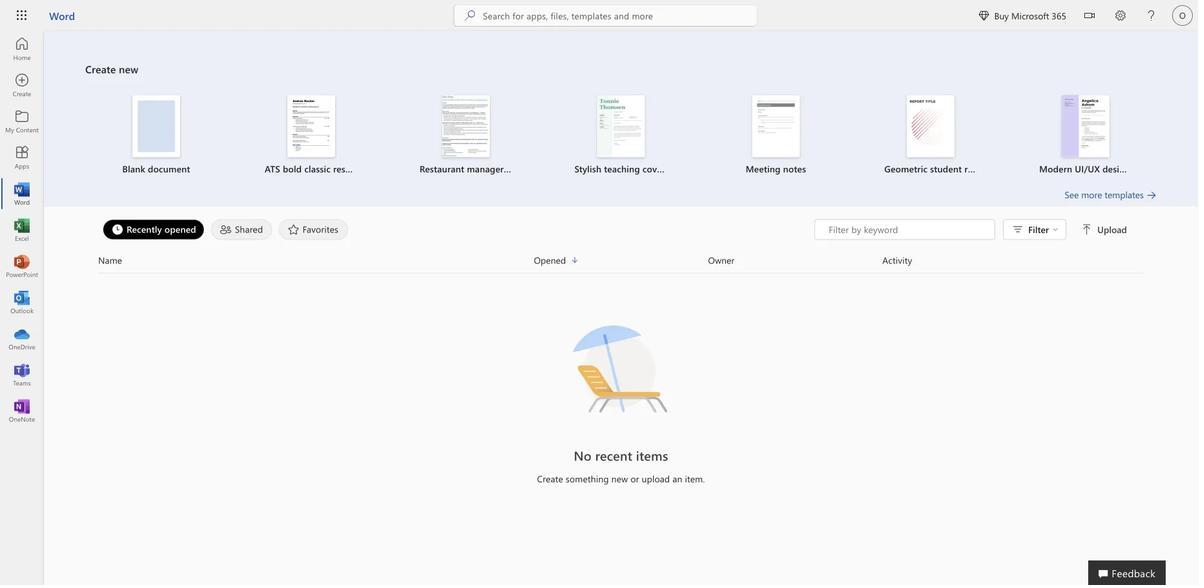 Task type: locate. For each thing, give the bounding box(es) containing it.
cover right teaching
[[643, 163, 666, 175]]

ui/ux
[[1076, 163, 1101, 175]]

create for create something new or upload an item.
[[537, 473, 564, 485]]

recently
[[127, 223, 162, 235]]

document
[[148, 163, 190, 175]]

0 horizontal spatial new
[[119, 62, 139, 76]]

1 horizontal spatial cover
[[1142, 163, 1165, 175]]

teaching
[[604, 163, 640, 175]]

0 horizontal spatial cover
[[643, 163, 666, 175]]

status containing filter
[[815, 219, 1130, 240]]


[[1085, 10, 1096, 21]]

powerpoint image
[[16, 260, 28, 273]]

or
[[631, 473, 640, 485]]

favorites element
[[279, 219, 348, 240]]

classic
[[305, 163, 331, 175]]

meeting
[[746, 163, 781, 175]]

something
[[566, 473, 609, 485]]

designer
[[1103, 163, 1139, 175]]

notes
[[784, 163, 807, 175]]

1 horizontal spatial create
[[537, 473, 564, 485]]

o
[[1180, 10, 1187, 20]]

see
[[1065, 189, 1080, 201]]

None search field
[[455, 5, 757, 26]]

 buy microsoft 365
[[979, 9, 1067, 21]]

opened button
[[534, 253, 709, 268]]

0 horizontal spatial letter
[[668, 163, 691, 175]]

tab list
[[100, 219, 815, 240]]

items
[[636, 447, 669, 464]]

cover
[[643, 163, 666, 175], [1142, 163, 1165, 175]]

manager
[[467, 163, 504, 175]]

recent
[[596, 447, 633, 464]]

shared element
[[211, 219, 272, 240]]

1 horizontal spatial letter
[[1167, 163, 1190, 175]]

filter 
[[1029, 224, 1059, 236]]

Search box. Suggestions appear as you type. search field
[[483, 5, 757, 26]]

resume right classic
[[333, 163, 364, 175]]

activity
[[883, 254, 913, 266]]

more
[[1082, 189, 1103, 201]]

geometric student report element
[[862, 95, 1001, 182]]

see more templates
[[1065, 189, 1145, 201]]

geometric student report image
[[908, 95, 955, 157]]

status
[[815, 219, 1130, 240]]

stylish
[[575, 163, 602, 175]]

upload
[[642, 473, 670, 485]]

apps image
[[16, 151, 28, 164]]

modern ui/ux designer cover letter element
[[1017, 95, 1190, 182]]

row
[[98, 253, 1145, 274]]

0 horizontal spatial create
[[85, 62, 116, 76]]

1 horizontal spatial new
[[612, 473, 628, 485]]

create inside status
[[537, 473, 564, 485]]

cover right designer
[[1142, 163, 1165, 175]]

1 vertical spatial create
[[537, 473, 564, 485]]

letter
[[668, 163, 691, 175], [1167, 163, 1190, 175]]

letter right teaching
[[668, 163, 691, 175]]

name button
[[98, 253, 534, 268]]

filter
[[1029, 224, 1050, 236]]

modern
[[1040, 163, 1073, 175]]

1 horizontal spatial resume
[[507, 163, 537, 175]]

2 cover from the left
[[1142, 163, 1165, 175]]

1 vertical spatial new
[[612, 473, 628, 485]]

0 horizontal spatial resume
[[333, 163, 364, 175]]

word image
[[16, 187, 28, 200]]

navigation
[[0, 31, 44, 429]]

upload
[[1098, 224, 1128, 236]]

restaurant manager resume image
[[443, 95, 490, 157]]

1 letter from the left
[[668, 163, 691, 175]]

0 vertical spatial create
[[85, 62, 116, 76]]

onedrive image
[[16, 332, 28, 345]]

resume right manager
[[507, 163, 537, 175]]

bold
[[283, 163, 302, 175]]

geometric student report
[[885, 163, 991, 175]]

templates
[[1105, 189, 1145, 201]]

ats bold classic resume element
[[242, 95, 381, 182]]

ats bold classic resume image
[[287, 95, 335, 157]]

no
[[574, 447, 592, 464]]

letter right designer
[[1167, 163, 1190, 175]]

365
[[1052, 9, 1067, 21]]

activity, column 4 of 4 column header
[[883, 253, 1145, 268]]

new
[[119, 62, 139, 76], [612, 473, 628, 485]]

restaurant manager resume element
[[397, 95, 537, 182]]

home image
[[16, 43, 28, 56]]

name
[[98, 254, 122, 266]]

meeting notes element
[[707, 95, 846, 182]]

blank
[[122, 163, 145, 175]]

create
[[85, 62, 116, 76], [537, 473, 564, 485]]

stylish teaching cover letter
[[575, 163, 691, 175]]

resume
[[333, 163, 364, 175], [507, 163, 537, 175]]



Task type: vqa. For each thing, say whether or not it's contained in the screenshot.
Restaurant manager resume element
yes



Task type: describe. For each thing, give the bounding box(es) containing it.
restaurant manager resume
[[420, 163, 537, 175]]

feedback button
[[1089, 561, 1167, 586]]

favorites tab
[[276, 219, 352, 240]]

row containing name
[[98, 253, 1145, 274]]

stylish teaching cover letter element
[[552, 95, 691, 182]]

recently opened
[[127, 223, 196, 235]]

blank document
[[122, 163, 190, 175]]

feedback
[[1113, 566, 1156, 580]]

restaurant
[[420, 163, 465, 175]]

modern ui/ux designer cover letter
[[1040, 163, 1190, 175]]

none search field inside word banner
[[455, 5, 757, 26]]

stylish teaching cover letter image
[[598, 95, 645, 157]]

favorites
[[303, 223, 339, 235]]


[[1083, 225, 1093, 235]]


[[979, 10, 990, 21]]

buy
[[995, 9, 1010, 21]]

opened
[[165, 223, 196, 235]]

create something new or upload an item. status
[[360, 473, 883, 486]]

create image
[[16, 79, 28, 92]]

word banner
[[0, 0, 1199, 33]]

meeting notes image
[[753, 95, 800, 157]]

0 vertical spatial new
[[119, 62, 139, 76]]

owner
[[709, 254, 735, 266]]

o button
[[1168, 0, 1199, 31]]

shared
[[235, 223, 263, 235]]

2 letter from the left
[[1167, 163, 1190, 175]]

see more templates button
[[1065, 188, 1158, 201]]

ats
[[265, 163, 280, 175]]

create for create new
[[85, 62, 116, 76]]

word
[[49, 8, 75, 22]]

modern ui/ux designer cover letter image
[[1063, 95, 1110, 157]]

 button
[[1075, 0, 1106, 33]]

geometric
[[885, 163, 928, 175]]

tab list containing recently opened
[[100, 219, 815, 240]]

microsoft
[[1012, 9, 1050, 21]]

student
[[931, 163, 963, 175]]


[[1054, 227, 1059, 232]]

1 resume from the left
[[333, 163, 364, 175]]

 upload
[[1083, 224, 1128, 236]]

1 cover from the left
[[643, 163, 666, 175]]

excel image
[[16, 224, 28, 237]]

blank document element
[[87, 95, 226, 182]]

outlook image
[[16, 296, 28, 309]]

2 resume from the left
[[507, 163, 537, 175]]

my content image
[[16, 115, 28, 128]]

ats bold classic resume
[[265, 163, 364, 175]]

item.
[[685, 473, 705, 485]]

Filter by keyword text field
[[828, 223, 989, 236]]

owner button
[[709, 253, 883, 268]]

empty state icon image
[[563, 310, 680, 426]]

an
[[673, 473, 683, 485]]

new inside status
[[612, 473, 628, 485]]

meeting notes
[[746, 163, 807, 175]]

shared tab
[[208, 219, 276, 240]]

teams image
[[16, 368, 28, 381]]

report
[[965, 163, 991, 175]]

create new
[[85, 62, 139, 76]]

recently opened tab
[[100, 219, 208, 240]]

no recent items status
[[360, 447, 883, 465]]

no recent items
[[574, 447, 669, 464]]

create something new or upload an item.
[[537, 473, 705, 485]]

opened
[[534, 254, 566, 266]]

onenote image
[[16, 405, 28, 418]]

recently opened element
[[103, 219, 205, 240]]



